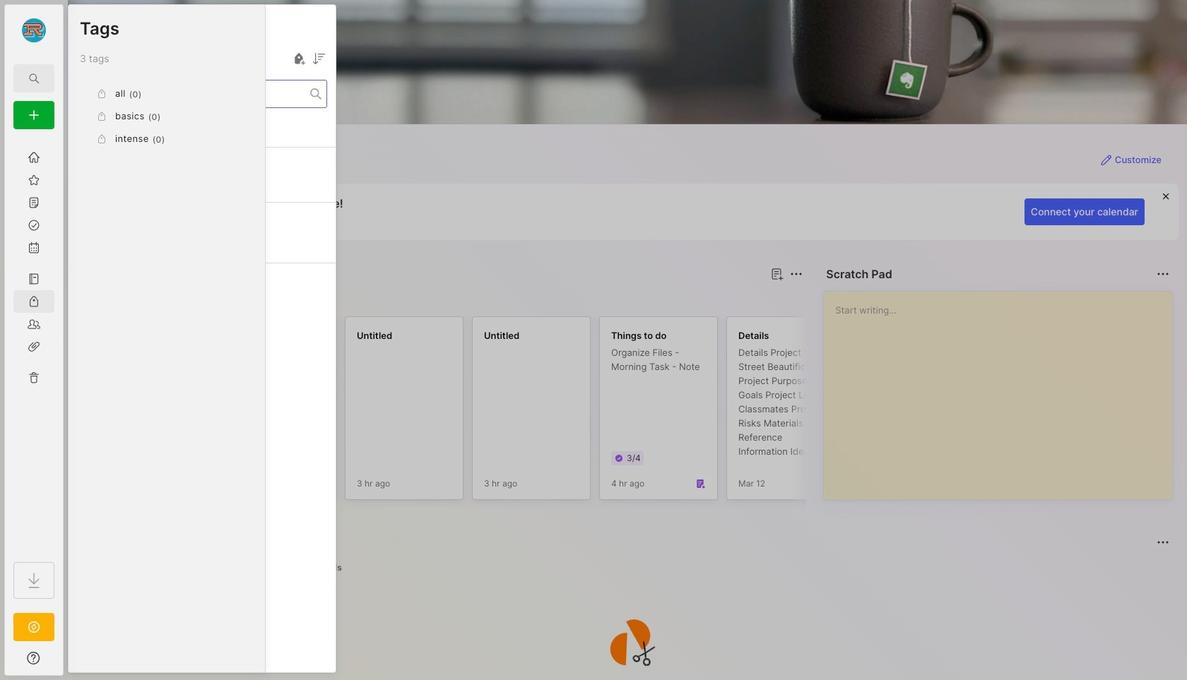 Task type: locate. For each thing, give the bounding box(es) containing it.
tab
[[141, 291, 198, 308], [267, 560, 303, 577], [309, 560, 348, 577]]

edit search image
[[25, 70, 42, 87]]

1 horizontal spatial tab
[[267, 560, 303, 577]]

row group
[[80, 83, 254, 151], [69, 119, 336, 317], [90, 317, 1188, 509]]

main element
[[0, 0, 68, 681]]

tab list
[[93, 560, 1168, 577]]

Start writing… text field
[[836, 292, 1172, 489]]

tree
[[5, 138, 63, 550]]

home image
[[27, 151, 41, 165]]

account image
[[22, 18, 46, 42]]

WHAT'S NEW field
[[5, 648, 63, 670]]

tree inside main element
[[5, 138, 63, 550]]

Account field
[[5, 16, 63, 45]]



Task type: vqa. For each thing, say whether or not it's contained in the screenshot.
search box within the MAIN element
no



Task type: describe. For each thing, give the bounding box(es) containing it.
2 horizontal spatial tab
[[309, 560, 348, 577]]

click to expand image
[[62, 655, 72, 672]]

create new tag image
[[291, 50, 308, 67]]

upgrade image
[[25, 619, 42, 636]]

Find tags… text field
[[81, 84, 310, 104]]

0 horizontal spatial tab
[[141, 291, 198, 308]]



